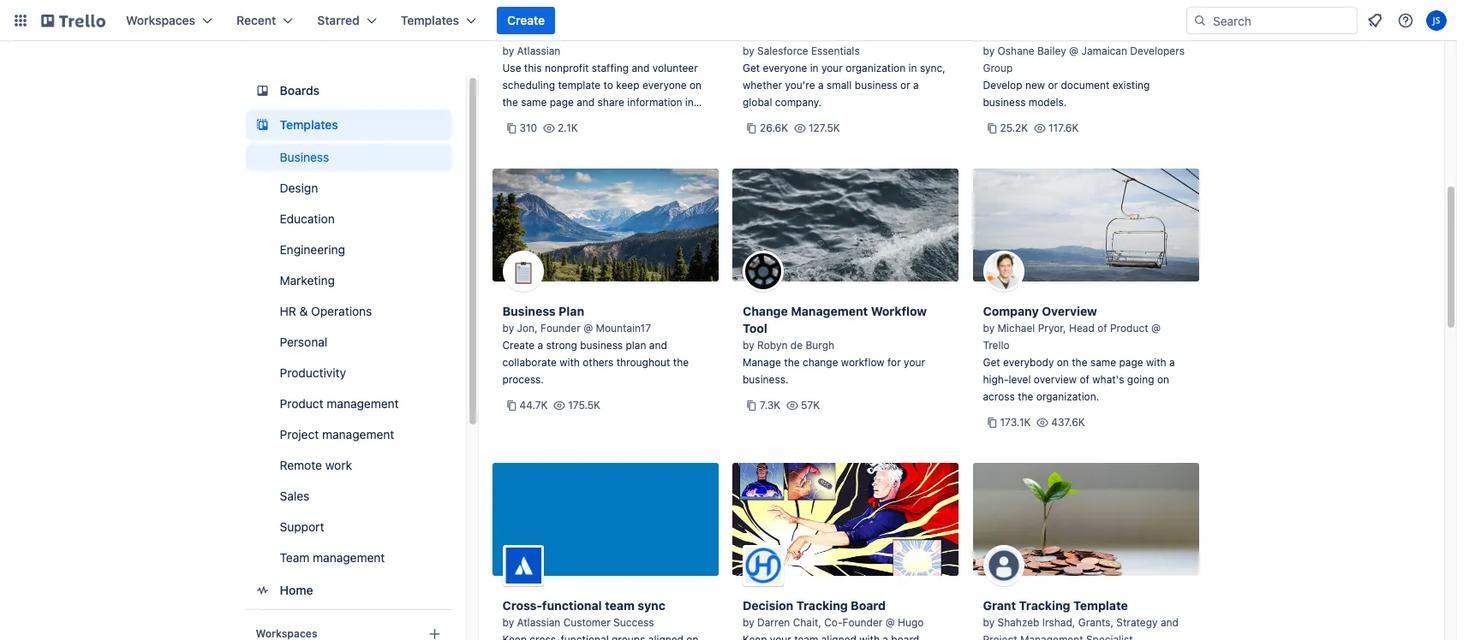 Task type: locate. For each thing, give the bounding box(es) containing it.
by left jon,
[[502, 322, 514, 335]]

by inside decision tracking board by darren chait, co-founder @ hugo
[[743, 617, 754, 630]]

0 horizontal spatial everyone
[[642, 79, 687, 92]]

same up time.
[[521, 96, 547, 109]]

your inside align your team with v2mom by salesforce essentials get everyone in your organization in sync, whether you're a small business or a global company.
[[822, 62, 843, 75]]

atlassian up this
[[517, 45, 561, 57]]

primary element
[[0, 0, 1457, 41]]

management for product management
[[327, 397, 399, 411]]

burgh
[[806, 339, 834, 352]]

templates right 'starred' dropdown button
[[401, 13, 459, 27]]

page up going
[[1119, 356, 1143, 369]]

management down productivity link
[[327, 397, 399, 411]]

business for business
[[280, 150, 329, 164]]

business up 'design' at the left of page
[[280, 150, 329, 164]]

founder inside decision tracking board by darren chait, co-founder @ hugo
[[843, 617, 883, 630]]

templates down boards
[[280, 117, 338, 132]]

cross-
[[502, 599, 542, 613]]

atlassian inside cross-functional team sync by atlassian customer success
[[517, 617, 561, 630]]

1 vertical spatial everyone
[[642, 79, 687, 92]]

0 vertical spatial team
[[806, 27, 838, 41]]

@ inside the business plan by jon, founder @ mountain17 create a strong business plan and collaborate with others throughout the process.
[[584, 322, 593, 335]]

the up real-
[[502, 96, 518, 109]]

the up overview
[[1072, 356, 1088, 369]]

your
[[822, 62, 843, 75], [904, 356, 925, 369]]

product right head
[[1110, 322, 1149, 335]]

by down align
[[743, 45, 754, 57]]

business inside the business plan by jon, founder @ mountain17 create a strong business plan and collaborate with others throughout the process.
[[502, 304, 556, 319]]

0 horizontal spatial same
[[521, 96, 547, 109]]

0 vertical spatial product
[[1110, 322, 1149, 335]]

by up trello
[[983, 322, 995, 335]]

business up oshane
[[983, 27, 1036, 41]]

sync
[[638, 599, 666, 613]]

0 vertical spatial your
[[822, 62, 843, 75]]

1 vertical spatial templates
[[280, 117, 338, 132]]

templates button
[[390, 7, 487, 34]]

jacob simon (jacobsimon16) image
[[1426, 10, 1447, 31]]

1 horizontal spatial of
[[1098, 322, 1107, 335]]

by down grant
[[983, 617, 995, 630]]

work
[[325, 458, 352, 473]]

by up group
[[983, 45, 995, 57]]

in left sync,
[[909, 62, 917, 75]]

change
[[743, 304, 788, 319]]

by inside the business plan by jon, founder @ mountain17 create a strong business plan and collaborate with others throughout the process.
[[502, 322, 514, 335]]

darren
[[757, 617, 790, 630]]

starred button
[[307, 7, 387, 34]]

jon,
[[517, 322, 538, 335]]

0 horizontal spatial of
[[1080, 374, 1090, 386]]

business up others
[[580, 339, 623, 352]]

developers
[[1130, 45, 1185, 57]]

business down develop
[[983, 96, 1026, 109]]

1 or from the left
[[900, 79, 910, 92]]

time.
[[525, 113, 549, 126]]

2 vertical spatial management
[[313, 551, 385, 565]]

robyn de burgh image
[[743, 251, 784, 292]]

or down the organization
[[900, 79, 910, 92]]

management
[[327, 397, 399, 411], [322, 427, 394, 442], [313, 551, 385, 565]]

your right for
[[904, 356, 925, 369]]

with inside the business plan by jon, founder @ mountain17 create a strong business plan and collaborate with others throughout the process.
[[560, 356, 580, 369]]

tracking inside grant tracking template by shahzeb irshad, grants, strategy and project management specialist
[[1019, 599, 1071, 613]]

by inside company overview by michael pryor, head of product @ trello get everybody on the same page with a high-level overview of what's going on across the organization.
[[983, 322, 995, 335]]

0 vertical spatial everyone
[[763, 62, 807, 75]]

2 horizontal spatial business
[[983, 96, 1026, 109]]

a
[[818, 79, 824, 92], [913, 79, 919, 92], [538, 339, 543, 352], [1169, 356, 1175, 369]]

1 vertical spatial founder
[[843, 617, 883, 630]]

1 vertical spatial get
[[983, 356, 1000, 369]]

with up going
[[1146, 356, 1167, 369]]

0 horizontal spatial tracking
[[797, 599, 848, 613]]

same
[[521, 96, 547, 109], [1090, 356, 1116, 369]]

document
[[1061, 79, 1110, 92]]

by down cross-
[[502, 617, 514, 630]]

get up high-
[[983, 356, 1000, 369]]

management for team management
[[313, 551, 385, 565]]

and right plan
[[649, 339, 667, 352]]

specialist
[[1086, 634, 1133, 641]]

0 vertical spatial management
[[327, 397, 399, 411]]

remote work link
[[245, 452, 452, 480]]

operations
[[311, 304, 372, 319]]

business
[[855, 79, 898, 92], [983, 96, 1026, 109], [580, 339, 623, 352]]

of
[[1098, 322, 1107, 335], [1080, 374, 1090, 386]]

1 vertical spatial page
[[1119, 356, 1143, 369]]

new
[[1025, 79, 1045, 92]]

2 vertical spatial business
[[502, 304, 556, 319]]

1 horizontal spatial page
[[1119, 356, 1143, 369]]

what's
[[1093, 374, 1124, 386]]

business inside business model canvas by oshane bailey @ jamaican developers group develop new or document existing business models.
[[983, 27, 1036, 41]]

founder down board
[[843, 617, 883, 630]]

project up remote
[[280, 427, 319, 442]]

success
[[613, 617, 654, 630]]

template
[[558, 79, 601, 92]]

page down 'template'
[[550, 96, 574, 109]]

1 vertical spatial management
[[322, 427, 394, 442]]

workspaces
[[126, 13, 195, 27]]

1 vertical spatial create
[[502, 339, 535, 352]]

get
[[743, 62, 760, 75], [983, 356, 1000, 369]]

1 with from the left
[[560, 356, 580, 369]]

sales
[[280, 489, 309, 504]]

personal
[[280, 335, 327, 350]]

in
[[810, 62, 819, 75], [909, 62, 917, 75], [685, 96, 694, 109]]

education
[[280, 212, 335, 226]]

0 vertical spatial business
[[983, 27, 1036, 41]]

1 vertical spatial business
[[280, 150, 329, 164]]

tracking up irshad, at the right of page
[[1019, 599, 1071, 613]]

0 vertical spatial templates
[[401, 13, 459, 27]]

founder inside the business plan by jon, founder @ mountain17 create a strong business plan and collaborate with others throughout the process.
[[541, 322, 581, 335]]

0 horizontal spatial templates
[[280, 117, 338, 132]]

0 horizontal spatial project
[[280, 427, 319, 442]]

project down shahzeb
[[983, 634, 1017, 641]]

the down de
[[784, 356, 800, 369]]

create
[[507, 13, 545, 27], [502, 339, 535, 352]]

going
[[1127, 374, 1154, 386]]

1 tracking from the left
[[797, 599, 848, 613]]

management down product management link
[[322, 427, 394, 442]]

management for project management
[[322, 427, 394, 442]]

1 vertical spatial your
[[904, 356, 925, 369]]

home image
[[252, 581, 273, 601]]

tool
[[743, 321, 767, 336]]

get up the whether
[[743, 62, 760, 75]]

tracking inside decision tracking board by darren chait, co-founder @ hugo
[[797, 599, 848, 613]]

company.
[[775, 96, 822, 109]]

volunteer
[[653, 62, 698, 75]]

1 horizontal spatial templates
[[401, 13, 459, 27]]

1 vertical spatial management
[[1020, 634, 1083, 641]]

1 vertical spatial atlassian
[[517, 617, 561, 630]]

workflow
[[871, 304, 927, 319]]

open information menu image
[[1397, 12, 1414, 29]]

tracking
[[797, 599, 848, 613], [1019, 599, 1071, 613]]

team up essentials
[[806, 27, 838, 41]]

0 horizontal spatial business
[[580, 339, 623, 352]]

0 vertical spatial management
[[791, 304, 868, 319]]

others
[[583, 356, 614, 369]]

1 horizontal spatial everyone
[[763, 62, 807, 75]]

1 horizontal spatial founder
[[843, 617, 883, 630]]

design
[[280, 181, 318, 195]]

0 vertical spatial founder
[[541, 322, 581, 335]]

1 horizontal spatial with
[[1146, 356, 1167, 369]]

the down level
[[1018, 391, 1034, 404]]

by inside "nonprofit volunteer onboarding by atlassian use this nonprofit staffing and volunteer scheduling template to keep everyone on the same page and share information in real-time."
[[502, 45, 514, 57]]

0 horizontal spatial or
[[900, 79, 910, 92]]

0 vertical spatial atlassian
[[517, 45, 561, 57]]

or inside align your team with v2mom by salesforce essentials get everyone in your organization in sync, whether you're a small business or a global company.
[[900, 79, 910, 92]]

everybody
[[1003, 356, 1054, 369]]

remote work
[[280, 458, 352, 473]]

nonprofit volunteer onboarding by atlassian use this nonprofit staffing and volunteer scheduling template to keep everyone on the same page and share information in real-time.
[[502, 27, 702, 126]]

on up overview
[[1057, 356, 1069, 369]]

1 horizontal spatial team
[[806, 27, 838, 41]]

@ down plan
[[584, 322, 593, 335]]

2 tracking from the left
[[1019, 599, 1071, 613]]

management down irshad, at the right of page
[[1020, 634, 1083, 641]]

0 horizontal spatial your
[[822, 62, 843, 75]]

0 horizontal spatial get
[[743, 62, 760, 75]]

de
[[791, 339, 803, 352]]

2.1k
[[558, 122, 578, 135]]

by left 'darren'
[[743, 617, 754, 630]]

by inside change management workflow tool by robyn de burgh manage the change workflow for your business.
[[743, 339, 754, 352]]

scheduling
[[502, 79, 555, 92]]

1 horizontal spatial management
[[1020, 634, 1083, 641]]

1 vertical spatial product
[[280, 397, 323, 411]]

essentials
[[811, 45, 860, 57]]

business
[[983, 27, 1036, 41], [280, 150, 329, 164], [502, 304, 556, 319]]

irshad,
[[1042, 617, 1075, 630]]

pryor,
[[1038, 322, 1066, 335]]

nonprofit
[[502, 27, 559, 41]]

robyn
[[757, 339, 788, 352]]

2 or from the left
[[1048, 79, 1058, 92]]

same up what's at the right
[[1090, 356, 1116, 369]]

1 horizontal spatial tracking
[[1019, 599, 1071, 613]]

0 vertical spatial same
[[521, 96, 547, 109]]

product down productivity
[[280, 397, 323, 411]]

and up the keep
[[632, 62, 650, 75]]

0 horizontal spatial team
[[280, 551, 310, 565]]

product inside company overview by michael pryor, head of product @ trello get everybody on the same page with a high-level overview of what's going on across the organization.
[[1110, 322, 1149, 335]]

in right information
[[685, 96, 694, 109]]

business down the organization
[[855, 79, 898, 92]]

0 horizontal spatial in
[[685, 96, 694, 109]]

2 atlassian from the top
[[517, 617, 561, 630]]

1 vertical spatial same
[[1090, 356, 1116, 369]]

0 horizontal spatial founder
[[541, 322, 581, 335]]

1 horizontal spatial or
[[1048, 79, 1058, 92]]

business up jon,
[[502, 304, 556, 319]]

marketing link
[[245, 267, 452, 295]]

global
[[743, 96, 772, 109]]

create a workspace image
[[424, 625, 445, 641]]

business for business plan by jon, founder @ mountain17 create a strong business plan and collaborate with others throughout the process.
[[502, 304, 556, 319]]

0 horizontal spatial page
[[550, 96, 574, 109]]

and right strategy
[[1161, 617, 1179, 630]]

on down the volunteer
[[690, 79, 702, 92]]

@ left hugo
[[886, 617, 895, 630]]

by
[[502, 45, 514, 57], [743, 45, 754, 57], [983, 45, 995, 57], [502, 322, 514, 335], [983, 322, 995, 335], [743, 339, 754, 352], [502, 617, 514, 630], [743, 617, 754, 630], [983, 617, 995, 630]]

your down essentials
[[822, 62, 843, 75]]

and inside grant tracking template by shahzeb irshad, grants, strategy and project management specialist
[[1161, 617, 1179, 630]]

the right throughout
[[673, 356, 689, 369]]

tracking up "co-"
[[797, 599, 848, 613]]

2 vertical spatial business
[[580, 339, 623, 352]]

project inside grant tracking template by shahzeb irshad, grants, strategy and project management specialist
[[983, 634, 1017, 641]]

0 vertical spatial get
[[743, 62, 760, 75]]

your
[[776, 27, 803, 41]]

1 horizontal spatial get
[[983, 356, 1000, 369]]

a inside company overview by michael pryor, head of product @ trello get everybody on the same page with a high-level overview of what's going on across the organization.
[[1169, 356, 1175, 369]]

0 horizontal spatial with
[[560, 356, 580, 369]]

salesforce
[[757, 45, 808, 57]]

chait,
[[793, 617, 821, 630]]

1 vertical spatial project
[[983, 634, 1017, 641]]

or
[[900, 79, 910, 92], [1048, 79, 1058, 92]]

1 horizontal spatial in
[[810, 62, 819, 75]]

by down tool
[[743, 339, 754, 352]]

the inside change management workflow tool by robyn de burgh manage the change workflow for your business.
[[784, 356, 800, 369]]

by inside business model canvas by oshane bailey @ jamaican developers group develop new or document existing business models.
[[983, 45, 995, 57]]

2 with from the left
[[1146, 356, 1167, 369]]

whether
[[743, 79, 782, 92]]

on right going
[[1157, 374, 1169, 386]]

0 vertical spatial on
[[690, 79, 702, 92]]

existing
[[1113, 79, 1150, 92]]

2 horizontal spatial on
[[1157, 374, 1169, 386]]

strategy
[[1117, 617, 1158, 630]]

product management link
[[245, 391, 452, 418]]

business inside the business plan by jon, founder @ mountain17 create a strong business plan and collaborate with others throughout the process.
[[580, 339, 623, 352]]

team
[[806, 27, 838, 41], [280, 551, 310, 565]]

across
[[983, 391, 1015, 404]]

1 horizontal spatial project
[[983, 634, 1017, 641]]

2 horizontal spatial in
[[909, 62, 917, 75]]

1 horizontal spatial on
[[1057, 356, 1069, 369]]

shahzeb irshad, grants, strategy and project management specialist image
[[983, 546, 1024, 587]]

by up use
[[502, 45, 514, 57]]

of left what's at the right
[[1080, 374, 1090, 386]]

in up you're
[[810, 62, 819, 75]]

atlassian down cross-
[[517, 617, 561, 630]]

0 vertical spatial page
[[550, 96, 574, 109]]

create button
[[497, 7, 555, 34]]

plan
[[559, 304, 584, 319]]

@ inside business model canvas by oshane bailey @ jamaican developers group develop new or document existing business models.
[[1069, 45, 1079, 57]]

or right new
[[1048, 79, 1058, 92]]

@ inside decision tracking board by darren chait, co-founder @ hugo
[[886, 617, 895, 630]]

team down support
[[280, 551, 310, 565]]

founder
[[541, 322, 581, 335], [843, 617, 883, 630]]

with inside company overview by michael pryor, head of product @ trello get everybody on the same page with a high-level overview of what's going on across the organization.
[[1146, 356, 1167, 369]]

@ right bailey
[[1069, 45, 1079, 57]]

canvas
[[1078, 27, 1122, 41]]

strong
[[546, 339, 577, 352]]

0 vertical spatial business
[[855, 79, 898, 92]]

board image
[[252, 81, 273, 101]]

everyone up information
[[642, 79, 687, 92]]

everyone down salesforce at the top of the page
[[763, 62, 807, 75]]

0 horizontal spatial on
[[690, 79, 702, 92]]

management down support link
[[313, 551, 385, 565]]

founder up strong
[[541, 322, 581, 335]]

with down strong
[[560, 356, 580, 369]]

0 horizontal spatial management
[[791, 304, 868, 319]]

get inside align your team with v2mom by salesforce essentials get everyone in your organization in sync, whether you're a small business or a global company.
[[743, 62, 760, 75]]

create up this
[[507, 13, 545, 27]]

1 horizontal spatial product
[[1110, 322, 1149, 335]]

1 vertical spatial business
[[983, 96, 1026, 109]]

recent
[[236, 13, 276, 27]]

2 horizontal spatial business
[[983, 27, 1036, 41]]

atlassian
[[517, 45, 561, 57], [517, 617, 561, 630]]

create down jon,
[[502, 339, 535, 352]]

0 vertical spatial create
[[507, 13, 545, 27]]

1 horizontal spatial business
[[502, 304, 556, 319]]

change management workflow tool by robyn de burgh manage the change workflow for your business.
[[743, 304, 927, 386]]

management
[[791, 304, 868, 319], [1020, 634, 1083, 641]]

management up burgh
[[791, 304, 868, 319]]

the inside the business plan by jon, founder @ mountain17 create a strong business plan and collaborate with others throughout the process.
[[673, 356, 689, 369]]

change
[[803, 356, 838, 369]]

1 vertical spatial on
[[1057, 356, 1069, 369]]

1 atlassian from the top
[[517, 45, 561, 57]]

1 horizontal spatial business
[[855, 79, 898, 92]]

1 horizontal spatial your
[[904, 356, 925, 369]]

0 horizontal spatial business
[[280, 150, 329, 164]]

1 horizontal spatial same
[[1090, 356, 1116, 369]]

@ inside company overview by michael pryor, head of product @ trello get everybody on the same page with a high-level overview of what's going on across the organization.
[[1151, 322, 1161, 335]]

of right head
[[1098, 322, 1107, 335]]

@ up going
[[1151, 322, 1161, 335]]



Task type: vqa. For each thing, say whether or not it's contained in the screenshot.
"Jon, Founder @ Mountain17" Image
yes



Task type: describe. For each thing, give the bounding box(es) containing it.
team management link
[[245, 545, 452, 572]]

everyone inside "nonprofit volunteer onboarding by atlassian use this nonprofit staffing and volunteer scheduling template to keep everyone on the same page and share information in real-time."
[[642, 79, 687, 92]]

darren chait, co-founder @ hugo image
[[743, 546, 784, 587]]

a inside the business plan by jon, founder @ mountain17 create a strong business plan and collaborate with others throughout the process.
[[538, 339, 543, 352]]

level
[[1009, 374, 1031, 386]]

oshane
[[998, 45, 1035, 57]]

workspaces button
[[116, 7, 223, 34]]

this
[[524, 62, 542, 75]]

310
[[520, 122, 537, 135]]

2 vertical spatial on
[[1157, 374, 1169, 386]]

44.7k
[[520, 399, 548, 412]]

0 vertical spatial of
[[1098, 322, 1107, 335]]

search image
[[1193, 14, 1207, 27]]

hr & operations link
[[245, 298, 452, 326]]

align
[[743, 27, 773, 41]]

jamaican
[[1082, 45, 1127, 57]]

7.3k
[[760, 399, 781, 412]]

grants,
[[1078, 617, 1114, 630]]

with
[[841, 27, 868, 41]]

manage
[[743, 356, 781, 369]]

engineering link
[[245, 236, 452, 264]]

tracking for grant
[[1019, 599, 1071, 613]]

michael pryor, head of product @ trello image
[[983, 251, 1024, 292]]

grant tracking template by shahzeb irshad, grants, strategy and project management specialist
[[983, 599, 1179, 641]]

sync,
[[920, 62, 946, 75]]

back to home image
[[41, 7, 105, 34]]

by inside cross-functional team sync by atlassian customer success
[[502, 617, 514, 630]]

home link
[[245, 576, 452, 607]]

overview
[[1042, 304, 1097, 319]]

management inside grant tracking template by shahzeb irshad, grants, strategy and project management specialist
[[1020, 634, 1083, 641]]

organization.
[[1036, 391, 1099, 404]]

0 horizontal spatial product
[[280, 397, 323, 411]]

company
[[983, 304, 1039, 319]]

business plan by jon, founder @ mountain17 create a strong business plan and collaborate with others throughout the process.
[[502, 304, 689, 386]]

everyone inside align your team with v2mom by salesforce essentials get everyone in your organization in sync, whether you're a small business or a global company.
[[763, 62, 807, 75]]

mountain17
[[596, 322, 651, 335]]

create inside the business plan by jon, founder @ mountain17 create a strong business plan and collaborate with others throughout the process.
[[502, 339, 535, 352]]

page inside company overview by michael pryor, head of product @ trello get everybody on the same page with a high-level overview of what's going on across the organization.
[[1119, 356, 1143, 369]]

175.5k
[[568, 399, 601, 412]]

create inside button
[[507, 13, 545, 27]]

shahzeb
[[998, 617, 1040, 630]]

group
[[983, 62, 1013, 75]]

collaborate
[[502, 356, 557, 369]]

atlassian inside "nonprofit volunteer onboarding by atlassian use this nonprofit staffing and volunteer scheduling template to keep everyone on the same page and share information in real-time."
[[517, 45, 561, 57]]

sales link
[[245, 483, 452, 511]]

design link
[[245, 175, 452, 202]]

templates link
[[245, 110, 452, 140]]

by inside grant tracking template by shahzeb irshad, grants, strategy and project management specialist
[[983, 617, 995, 630]]

business link
[[245, 144, 452, 171]]

product management
[[280, 397, 399, 411]]

workflow
[[841, 356, 885, 369]]

plan
[[626, 339, 646, 352]]

team inside align your team with v2mom by salesforce essentials get everyone in your organization in sync, whether you're a small business or a global company.
[[806, 27, 838, 41]]

align your team with v2mom by salesforce essentials get everyone in your organization in sync, whether you're a small business or a global company.
[[743, 27, 946, 109]]

productivity
[[280, 366, 346, 380]]

process.
[[502, 374, 544, 386]]

template board image
[[252, 115, 273, 135]]

organization
[[846, 62, 906, 75]]

your inside change management workflow tool by robyn de burgh manage the change workflow for your business.
[[904, 356, 925, 369]]

same inside company overview by michael pryor, head of product @ trello get everybody on the same page with a high-level overview of what's going on across the organization.
[[1090, 356, 1116, 369]]

small
[[827, 79, 852, 92]]

on inside "nonprofit volunteer onboarding by atlassian use this nonprofit staffing and volunteer scheduling template to keep everyone on the same page and share information in real-time."
[[690, 79, 702, 92]]

management inside change management workflow tool by robyn de burgh manage the change workflow for your business.
[[791, 304, 868, 319]]

real-
[[502, 113, 525, 126]]

hugo
[[898, 617, 924, 630]]

1 vertical spatial team
[[280, 551, 310, 565]]

head
[[1069, 322, 1095, 335]]

grant
[[983, 599, 1016, 613]]

&
[[299, 304, 308, 319]]

hr & operations
[[280, 304, 372, 319]]

tracking for decision
[[797, 599, 848, 613]]

remote
[[280, 458, 322, 473]]

onboarding
[[622, 27, 692, 41]]

functional
[[542, 599, 602, 613]]

173.1k
[[1000, 416, 1031, 429]]

home
[[280, 583, 313, 598]]

0 vertical spatial project
[[280, 427, 319, 442]]

marketing
[[280, 273, 335, 288]]

support link
[[245, 514, 452, 541]]

use
[[502, 62, 521, 75]]

michael
[[998, 322, 1035, 335]]

in inside "nonprofit volunteer onboarding by atlassian use this nonprofit staffing and volunteer scheduling template to keep everyone on the same page and share information in real-time."
[[685, 96, 694, 109]]

jon, founder @ mountain17 image
[[502, 251, 544, 292]]

page inside "nonprofit volunteer onboarding by atlassian use this nonprofit staffing and volunteer scheduling template to keep everyone on the same page and share information in real-time."
[[550, 96, 574, 109]]

atlassian customer success image
[[502, 546, 544, 587]]

0 notifications image
[[1365, 10, 1385, 31]]

team
[[605, 599, 635, 613]]

and down 'template'
[[577, 96, 595, 109]]

and inside the business plan by jon, founder @ mountain17 create a strong business plan and collaborate with others throughout the process.
[[649, 339, 667, 352]]

or inside business model canvas by oshane bailey @ jamaican developers group develop new or document existing business models.
[[1048, 79, 1058, 92]]

get inside company overview by michael pryor, head of product @ trello get everybody on the same page with a high-level overview of what's going on across the organization.
[[983, 356, 1000, 369]]

education link
[[245, 206, 452, 233]]

you're
[[785, 79, 815, 92]]

business inside align your team with v2mom by salesforce essentials get everyone in your organization in sync, whether you're a small business or a global company.
[[855, 79, 898, 92]]

team management
[[280, 551, 385, 565]]

1 vertical spatial of
[[1080, 374, 1090, 386]]

to
[[604, 79, 613, 92]]

437.6k
[[1051, 416, 1085, 429]]

bailey
[[1037, 45, 1066, 57]]

hr
[[280, 304, 296, 319]]

information
[[627, 96, 682, 109]]

develop
[[983, 79, 1022, 92]]

models.
[[1029, 96, 1067, 109]]

boards
[[280, 83, 320, 98]]

boards link
[[245, 75, 452, 106]]

business for business model canvas by oshane bailey @ jamaican developers group develop new or document existing business models.
[[983, 27, 1036, 41]]

same inside "nonprofit volunteer onboarding by atlassian use this nonprofit staffing and volunteer scheduling template to keep everyone on the same page and share information in real-time."
[[521, 96, 547, 109]]

decision
[[743, 599, 794, 613]]

personal link
[[245, 329, 452, 356]]

templates inside "dropdown button"
[[401, 13, 459, 27]]

business inside business model canvas by oshane bailey @ jamaican developers group develop new or document existing business models.
[[983, 96, 1026, 109]]

v2mom
[[871, 27, 918, 41]]

by inside align your team with v2mom by salesforce essentials get everyone in your organization in sync, whether you're a small business or a global company.
[[743, 45, 754, 57]]

engineering
[[280, 242, 345, 257]]

127.5k
[[809, 122, 840, 135]]

the inside "nonprofit volunteer onboarding by atlassian use this nonprofit staffing and volunteer scheduling template to keep everyone on the same page and share information in real-time."
[[502, 96, 518, 109]]

Search field
[[1207, 8, 1357, 33]]

share
[[598, 96, 624, 109]]

overview
[[1034, 374, 1077, 386]]



